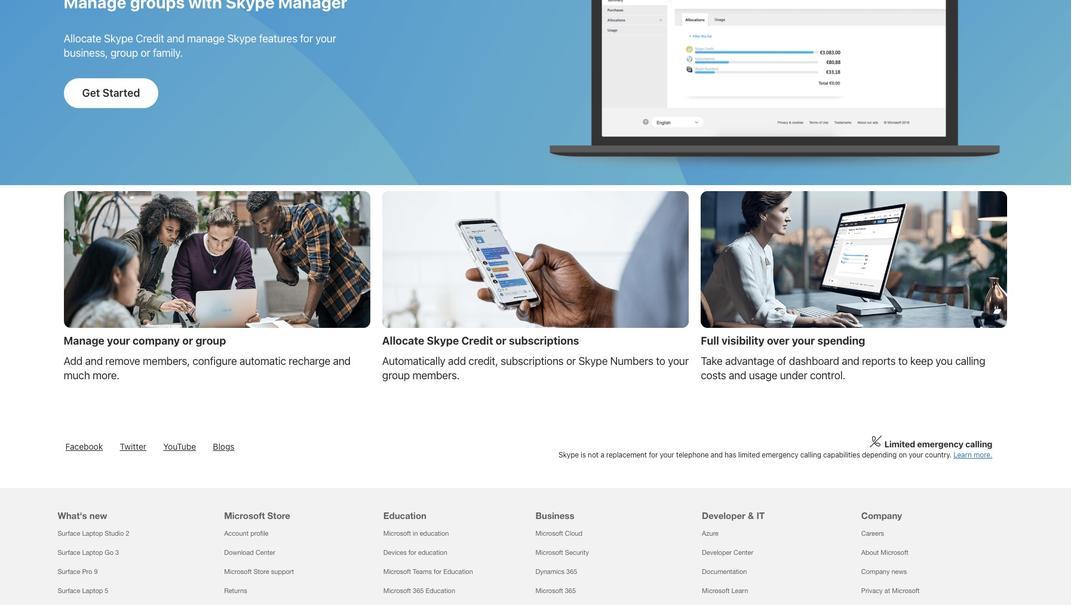 Task type: vqa. For each thing, say whether or not it's contained in the screenshot.
'Studio'
yes



Task type: describe. For each thing, give the bounding box(es) containing it.
education for microsoft in education
[[420, 530, 449, 538]]

or inside automatically add credit, subscriptions or skype numbers to your group members.
[[567, 355, 576, 368]]

developer for developer & it
[[702, 511, 746, 521]]

careers link
[[862, 530, 885, 538]]

devices
[[384, 549, 407, 557]]

365 for education
[[413, 588, 424, 595]]

surface laptop studio 2 link
[[58, 530, 129, 538]]

usage
[[749, 370, 778, 382]]

reports
[[862, 355, 896, 368]]

microsoft for microsoft in education
[[384, 530, 411, 538]]

footer resource links element
[[4, 489, 1068, 605]]

limited
[[739, 451, 760, 460]]

developer center link
[[702, 549, 754, 557]]

education heading
[[384, 489, 529, 524]]

your right "on"
[[909, 451, 924, 460]]

get
[[82, 87, 100, 99]]

1 vertical spatial calling
[[966, 439, 993, 450]]

download
[[224, 549, 254, 557]]

microsoft for microsoft 365
[[536, 588, 563, 595]]

for right teams on the left bottom of the page
[[434, 569, 442, 576]]

allocate skype credit and manage skype features for your business, group or family.
[[64, 32, 336, 59]]

full
[[701, 335, 720, 347]]

microsoft 365 education link
[[384, 588, 455, 595]]

microsoft teams for education
[[384, 569, 473, 576]]

about
[[862, 549, 879, 557]]

2 vertical spatial education
[[426, 588, 455, 595]]

store for microsoft store support
[[254, 569, 269, 576]]

group inside allocate skype credit and manage skype features for your business, group or family.
[[111, 47, 138, 59]]

learn inside limited emergency calling skype is not a replacement for your telephone and has limited emergency calling capabilities depending on your country. learn more.
[[954, 451, 972, 460]]

store for microsoft store
[[268, 511, 290, 521]]

limited
[[885, 439, 916, 450]]

your inside allocate skype credit and manage skype features for your business, group or family.
[[316, 32, 336, 45]]

replacement
[[607, 451, 647, 460]]

microsoft store heading
[[224, 489, 369, 524]]

microsoft for microsoft store
[[224, 511, 265, 521]]

download center
[[224, 549, 275, 557]]

dynamics 365 link
[[536, 569, 578, 576]]

credit,
[[469, 355, 498, 368]]

news
[[892, 569, 908, 576]]

microsoft teams for education link
[[384, 569, 473, 576]]

microsoft store
[[224, 511, 290, 521]]

main content containing allocate skype credit and manage skype features for your business, group or family.
[[0, 0, 1072, 407]]

under
[[780, 370, 808, 382]]

microsoft for microsoft cloud
[[536, 530, 563, 538]]

get started
[[82, 87, 140, 99]]

microsoft 365 education
[[384, 588, 455, 595]]

new
[[90, 511, 107, 521]]

download center link
[[224, 549, 275, 557]]

in
[[413, 530, 418, 538]]

surface laptop studio 2
[[58, 530, 129, 538]]

members,
[[143, 355, 190, 368]]

1 vertical spatial education
[[444, 569, 473, 576]]

recharge
[[289, 355, 331, 368]]

developer center
[[702, 549, 754, 557]]

started
[[103, 87, 140, 99]]

of
[[777, 355, 787, 368]]

more. inside limited emergency calling skype is not a replacement for your telephone and has limited emergency calling capabilities depending on your country. learn more.
[[974, 451, 993, 460]]

account profile
[[224, 530, 269, 538]]

9
[[94, 569, 98, 576]]

telephone
[[676, 451, 709, 460]]

skype up add
[[427, 335, 459, 347]]

you
[[936, 355, 953, 368]]

remove
[[105, 355, 140, 368]]

keep
[[911, 355, 934, 368]]

a
[[601, 451, 605, 460]]

at
[[885, 588, 891, 595]]

for inside allocate skype credit and manage skype features for your business, group or family.
[[300, 32, 313, 45]]

365 for business
[[565, 588, 576, 595]]

control.
[[810, 370, 846, 382]]

surface laptop 5
[[58, 588, 108, 595]]

account profile link
[[224, 530, 269, 538]]

allocate for allocate skype credit and manage skype features for your business, group or family.
[[64, 32, 101, 45]]

costs
[[701, 370, 727, 382]]

returns
[[224, 588, 247, 595]]

skype inside limited emergency calling skype is not a replacement for your telephone and has limited emergency calling capabilities depending on your country. learn more.
[[559, 451, 579, 460]]

documentation
[[702, 569, 747, 576]]

go
[[105, 549, 114, 557]]

surface for surface laptop go 3
[[58, 549, 80, 557]]

allocate for allocate skype credit or subscriptions
[[382, 335, 425, 347]]

teams
[[413, 569, 432, 576]]

facebook link
[[66, 442, 103, 452]]

skype manager on desktop image
[[701, 191, 1008, 328]]

surface for surface pro 9
[[58, 569, 80, 576]]

developer for developer center
[[702, 549, 732, 557]]

1 vertical spatial group
[[196, 335, 226, 347]]

returns link
[[224, 588, 247, 595]]

not
[[588, 451, 599, 460]]

to inside "take advantage of dashboard and reports to keep you calling costs and usage under control."
[[899, 355, 908, 368]]

what's
[[58, 511, 87, 521]]

privacy
[[862, 588, 883, 595]]

0 horizontal spatial emergency
[[762, 451, 799, 460]]

business,
[[64, 47, 108, 59]]

or inside allocate skype credit and manage skype features for your business, group or family.
[[141, 47, 150, 59]]

for right devices on the left
[[409, 549, 417, 557]]

microsoft up news
[[881, 549, 909, 557]]

group of people image
[[64, 191, 370, 328]]

and right 'recharge'
[[333, 355, 351, 368]]

add
[[64, 355, 83, 368]]

microsoft security
[[536, 549, 589, 557]]

365 down the security
[[567, 569, 578, 576]]

laptop for studio
[[82, 530, 103, 538]]

over
[[767, 335, 790, 347]]

0 vertical spatial emergency
[[918, 439, 964, 450]]

automatically
[[382, 355, 446, 368]]

blogs
[[213, 442, 235, 452]]

blogs link
[[213, 442, 235, 452]]

developer & it
[[702, 511, 765, 521]]

microsoft 365 link
[[536, 588, 576, 595]]

company for company
[[862, 511, 903, 521]]

cloud
[[565, 530, 583, 538]]

documentation link
[[702, 569, 747, 576]]

twitter
[[120, 442, 147, 452]]

surface laptop go 3
[[58, 549, 119, 557]]

account
[[224, 530, 249, 538]]



Task type: locate. For each thing, give the bounding box(es) containing it.
to right numbers
[[656, 355, 666, 368]]

allocate up business,
[[64, 32, 101, 45]]

business heading
[[536, 489, 688, 524]]

microsoft cloud link
[[536, 530, 583, 538]]

learn right country.
[[954, 451, 972, 460]]

add
[[448, 355, 466, 368]]

group up configure
[[196, 335, 226, 347]]

0 vertical spatial allocate
[[64, 32, 101, 45]]

0 horizontal spatial learn
[[732, 588, 749, 595]]

0 horizontal spatial to
[[656, 355, 666, 368]]

1 laptop from the top
[[82, 530, 103, 538]]

allocate skype credit or subscriptions
[[382, 335, 579, 347]]

and right add
[[85, 355, 103, 368]]

your inside automatically add credit, subscriptions or skype numbers to your group members.
[[668, 355, 689, 368]]

company heading
[[862, 489, 1007, 524]]

more. right country.
[[974, 451, 993, 460]]

2 center from the left
[[734, 549, 754, 557]]

subscriptions up automatically add credit, subscriptions or skype numbers to your group members.
[[509, 335, 579, 347]]

1 horizontal spatial learn
[[954, 451, 972, 460]]

3 laptop from the top
[[82, 588, 103, 595]]

skype right manage
[[227, 32, 257, 45]]

capabilities
[[824, 451, 861, 460]]

company
[[862, 511, 903, 521], [862, 569, 890, 576]]

microsoft up dynamics
[[536, 549, 563, 557]]

automatic
[[240, 355, 286, 368]]

2 vertical spatial calling
[[801, 451, 822, 460]]

microsoft down devices on the left
[[384, 569, 411, 576]]

0 vertical spatial group
[[111, 47, 138, 59]]

members.
[[413, 370, 460, 382]]

group down automatically
[[382, 370, 410, 382]]

emergency up country.
[[918, 439, 964, 450]]

main content
[[0, 0, 1072, 407]]

emergency right limited
[[762, 451, 799, 460]]

your up dashboard
[[792, 335, 816, 347]]

credit for and
[[136, 32, 164, 45]]

surface laptop 5 link
[[58, 588, 108, 595]]

0 horizontal spatial allocate
[[64, 32, 101, 45]]

your left take
[[668, 355, 689, 368]]

youtube link
[[163, 442, 196, 452]]

facebook
[[66, 442, 103, 452]]

get started link
[[64, 78, 159, 108]]

1 surface from the top
[[58, 530, 80, 538]]

subscriptions inside automatically add credit, subscriptions or skype numbers to your group members.
[[501, 355, 564, 368]]

skype up business,
[[104, 32, 133, 45]]

visibility
[[722, 335, 765, 347]]

surface pro 9
[[58, 569, 98, 576]]

1 horizontal spatial allocate
[[382, 335, 425, 347]]

1 vertical spatial emergency
[[762, 451, 799, 460]]

allocate up automatically
[[382, 335, 425, 347]]

and left has
[[711, 451, 723, 460]]

advantage
[[726, 355, 775, 368]]

company up privacy
[[862, 569, 890, 576]]

for right features
[[300, 32, 313, 45]]

country.
[[926, 451, 952, 460]]

0 vertical spatial education
[[420, 530, 449, 538]]

microsoft for microsoft teams for education
[[384, 569, 411, 576]]

is
[[581, 451, 586, 460]]

more.
[[93, 370, 120, 382], [974, 451, 993, 460]]

1 to from the left
[[656, 355, 666, 368]]

full visibility over your spending
[[701, 335, 866, 347]]

center for developer
[[734, 549, 754, 557]]

learn inside footer resource links element
[[732, 588, 749, 595]]

take advantage of dashboard and reports to keep you calling costs and usage under control.
[[701, 355, 986, 382]]

azure link
[[702, 530, 719, 538]]

calling inside "take advantage of dashboard and reports to keep you calling costs and usage under control."
[[956, 355, 986, 368]]

microsoft down documentation
[[702, 588, 730, 595]]

add and remove members, configure automatic recharge and much more.
[[64, 355, 351, 382]]

2 horizontal spatial group
[[382, 370, 410, 382]]

0 vertical spatial calling
[[956, 355, 986, 368]]

support
[[271, 569, 294, 576]]

microsoft learn link
[[702, 588, 749, 595]]

5
[[105, 588, 108, 595]]

0 vertical spatial store
[[268, 511, 290, 521]]

surface down what's
[[58, 530, 80, 538]]

center down profile
[[256, 549, 275, 557]]

0 vertical spatial education
[[384, 511, 427, 521]]

company for company news
[[862, 569, 890, 576]]

credit up credit, at the bottom of the page
[[462, 335, 493, 347]]

and up family.
[[167, 32, 184, 45]]

1 vertical spatial developer
[[702, 549, 732, 557]]

surface up surface pro 9
[[58, 549, 80, 557]]

microsoft for microsoft 365 education
[[384, 588, 411, 595]]

skype inside automatically add credit, subscriptions or skype numbers to your group members.
[[579, 355, 608, 368]]

surface left pro
[[58, 569, 80, 576]]

4 surface from the top
[[58, 588, 80, 595]]

devices for education link
[[384, 549, 448, 557]]

microsoft cloud
[[536, 530, 583, 538]]

microsoft for microsoft learn
[[702, 588, 730, 595]]

more. inside add and remove members, configure automatic recharge and much more.
[[93, 370, 120, 382]]

developer
[[702, 511, 746, 521], [702, 549, 732, 557]]

1 horizontal spatial group
[[196, 335, 226, 347]]

and inside allocate skype credit and manage skype features for your business, group or family.
[[167, 32, 184, 45]]

education up in
[[384, 511, 427, 521]]

credit for or
[[462, 335, 493, 347]]

1 vertical spatial company
[[862, 569, 890, 576]]

depending
[[862, 451, 897, 460]]

laptop for 5
[[82, 588, 103, 595]]

store up profile
[[268, 511, 290, 521]]

privacy at microsoft
[[862, 588, 920, 595]]

company up careers
[[862, 511, 903, 521]]

company news
[[862, 569, 908, 576]]

it
[[757, 511, 765, 521]]

allocate
[[64, 32, 101, 45], [382, 335, 425, 347]]

0 vertical spatial developer
[[702, 511, 746, 521]]

2 laptop from the top
[[82, 549, 103, 557]]

and inside limited emergency calling skype is not a replacement for your telephone and has limited emergency calling capabilities depending on your country. learn more.
[[711, 451, 723, 460]]

1 vertical spatial credit
[[462, 335, 493, 347]]

surface for surface laptop studio 2
[[58, 530, 80, 538]]

company news link
[[862, 569, 908, 576]]

features
[[259, 32, 298, 45]]

numbers
[[611, 355, 654, 368]]

careers
[[862, 530, 885, 538]]

about microsoft link
[[862, 549, 909, 557]]

microsoft down microsoft teams for education link
[[384, 588, 411, 595]]

1 horizontal spatial emergency
[[918, 439, 964, 450]]

your
[[316, 32, 336, 45], [107, 335, 130, 347], [792, 335, 816, 347], [668, 355, 689, 368], [660, 451, 675, 460], [909, 451, 924, 460]]

group inside automatically add credit, subscriptions or skype numbers to your group members.
[[382, 370, 410, 382]]

studio
[[105, 530, 124, 538]]

credit inside allocate skype credit and manage skype features for your business, group or family.
[[136, 32, 164, 45]]

microsoft down business
[[536, 530, 563, 538]]

credit up family.
[[136, 32, 164, 45]]

0 horizontal spatial more.
[[93, 370, 120, 382]]

privacy at microsoft link
[[862, 588, 920, 595]]

3 surface from the top
[[58, 569, 80, 576]]

microsoft learn
[[702, 588, 749, 595]]

2 company from the top
[[862, 569, 890, 576]]

learn more. link
[[954, 451, 993, 460]]

manage
[[64, 335, 105, 347]]

on
[[899, 451, 907, 460]]

developer inside heading
[[702, 511, 746, 521]]

laptop for go
[[82, 549, 103, 557]]

dynamics 365
[[536, 569, 578, 576]]

calling
[[956, 355, 986, 368], [966, 439, 993, 450], [801, 451, 822, 460]]

security
[[565, 549, 589, 557]]

laptop left 5
[[82, 588, 103, 595]]

calling right you
[[956, 355, 986, 368]]

to inside automatically add credit, subscriptions or skype numbers to your group members.
[[656, 355, 666, 368]]

2 vertical spatial group
[[382, 370, 410, 382]]

what's new
[[58, 511, 107, 521]]

laptop down new
[[82, 530, 103, 538]]

for right the replacement
[[649, 451, 658, 460]]

calling up learn more. link
[[966, 439, 993, 450]]

store inside heading
[[268, 511, 290, 521]]

1 vertical spatial education
[[418, 549, 448, 557]]

1 developer from the top
[[702, 511, 746, 521]]

1 vertical spatial subscriptions
[[501, 355, 564, 368]]

microsoft down download
[[224, 569, 252, 576]]

surface pro 9 link
[[58, 569, 98, 576]]

center up documentation
[[734, 549, 754, 557]]

education for devices for education
[[418, 549, 448, 557]]

group
[[111, 47, 138, 59], [196, 335, 226, 347], [382, 370, 410, 382]]

laptop left go
[[82, 549, 103, 557]]

business
[[536, 511, 575, 521]]

surface down surface pro 9
[[58, 588, 80, 595]]

has
[[725, 451, 737, 460]]

subscriptions right credit, at the bottom of the page
[[501, 355, 564, 368]]

1 vertical spatial more.
[[974, 451, 993, 460]]

0 vertical spatial company
[[862, 511, 903, 521]]

microsoft inside heading
[[224, 511, 265, 521]]

center
[[256, 549, 275, 557], [734, 549, 754, 557]]

configure
[[193, 355, 237, 368]]

for inside limited emergency calling skype is not a replacement for your telephone and has limited emergency calling capabilities depending on your country. learn more.
[[649, 451, 658, 460]]

0 horizontal spatial center
[[256, 549, 275, 557]]

much
[[64, 370, 90, 382]]

education right in
[[420, 530, 449, 538]]

microsoft in education link
[[384, 530, 449, 538]]

developer down azure
[[702, 549, 732, 557]]

emergency
[[918, 439, 964, 450], [762, 451, 799, 460]]

surface for surface laptop 5
[[58, 588, 80, 595]]

1 horizontal spatial credit
[[462, 335, 493, 347]]

1 vertical spatial learn
[[732, 588, 749, 595]]

automatically add credit, subscriptions or skype numbers to your group members.
[[382, 355, 689, 382]]

1 horizontal spatial center
[[734, 549, 754, 557]]

microsoft down dynamics
[[536, 588, 563, 595]]

microsoft right at
[[893, 588, 920, 595]]

2 surface from the top
[[58, 549, 80, 557]]

and down advantage
[[729, 370, 747, 382]]

company inside heading
[[862, 511, 903, 521]]

profile
[[251, 530, 269, 538]]

and
[[167, 32, 184, 45], [85, 355, 103, 368], [333, 355, 351, 368], [842, 355, 860, 368], [729, 370, 747, 382], [711, 451, 723, 460]]

0 vertical spatial learn
[[954, 451, 972, 460]]

education down microsoft teams for education
[[426, 588, 455, 595]]

developer & it heading
[[702, 489, 847, 524]]

to left keep
[[899, 355, 908, 368]]

developer up azure link
[[702, 511, 746, 521]]

subscriptions
[[509, 335, 579, 347], [501, 355, 564, 368]]

1 horizontal spatial to
[[899, 355, 908, 368]]

store left support
[[254, 569, 269, 576]]

education inside education heading
[[384, 511, 427, 521]]

1 horizontal spatial more.
[[974, 451, 993, 460]]

education right teams on the left bottom of the page
[[444, 569, 473, 576]]

your right features
[[316, 32, 336, 45]]

pro
[[82, 569, 92, 576]]

center for microsoft
[[256, 549, 275, 557]]

1 vertical spatial allocate
[[382, 335, 425, 347]]

skype left is
[[559, 451, 579, 460]]

microsoft for microsoft security
[[536, 549, 563, 557]]

learn down documentation
[[732, 588, 749, 595]]

learn
[[954, 451, 972, 460], [732, 588, 749, 595]]

education up microsoft teams for education
[[418, 549, 448, 557]]

2 to from the left
[[899, 355, 908, 368]]

0 vertical spatial laptop
[[82, 530, 103, 538]]

365 down dynamics 365 link
[[565, 588, 576, 595]]

company
[[133, 335, 180, 347]]

1 vertical spatial laptop
[[82, 549, 103, 557]]

allocate inside allocate skype credit and manage skype features for your business, group or family.
[[64, 32, 101, 45]]

microsoft left in
[[384, 530, 411, 538]]

0 horizontal spatial credit
[[136, 32, 164, 45]]

0 vertical spatial subscriptions
[[509, 335, 579, 347]]

and down spending
[[842, 355, 860, 368]]

skype manager on phone image
[[382, 191, 689, 328]]

0 vertical spatial more.
[[93, 370, 120, 382]]

3
[[115, 549, 119, 557]]

skype manager image
[[542, 0, 1008, 174]]

microsoft store support link
[[224, 569, 294, 576]]

0 horizontal spatial group
[[111, 47, 138, 59]]

microsoft 365
[[536, 588, 576, 595]]

calling left "capabilities"
[[801, 451, 822, 460]]

1 company from the top
[[862, 511, 903, 521]]

your up remove
[[107, 335, 130, 347]]

more. down remove
[[93, 370, 120, 382]]

your left telephone
[[660, 451, 675, 460]]

0 vertical spatial credit
[[136, 32, 164, 45]]

spending
[[818, 335, 866, 347]]

group right business,
[[111, 47, 138, 59]]

or
[[141, 47, 150, 59], [182, 335, 193, 347], [496, 335, 507, 347], [567, 355, 576, 368]]

2
[[126, 530, 129, 538]]

what's new heading
[[58, 489, 210, 524]]

2 vertical spatial laptop
[[82, 588, 103, 595]]

1 center from the left
[[256, 549, 275, 557]]

microsoft up account profile
[[224, 511, 265, 521]]

microsoft for microsoft store support
[[224, 569, 252, 576]]

take
[[701, 355, 723, 368]]

&
[[748, 511, 755, 521]]

dashboard
[[789, 355, 840, 368]]

365 down teams on the left bottom of the page
[[413, 588, 424, 595]]

skype left numbers
[[579, 355, 608, 368]]

1 vertical spatial store
[[254, 569, 269, 576]]

2 developer from the top
[[702, 549, 732, 557]]

manage
[[187, 32, 225, 45]]



